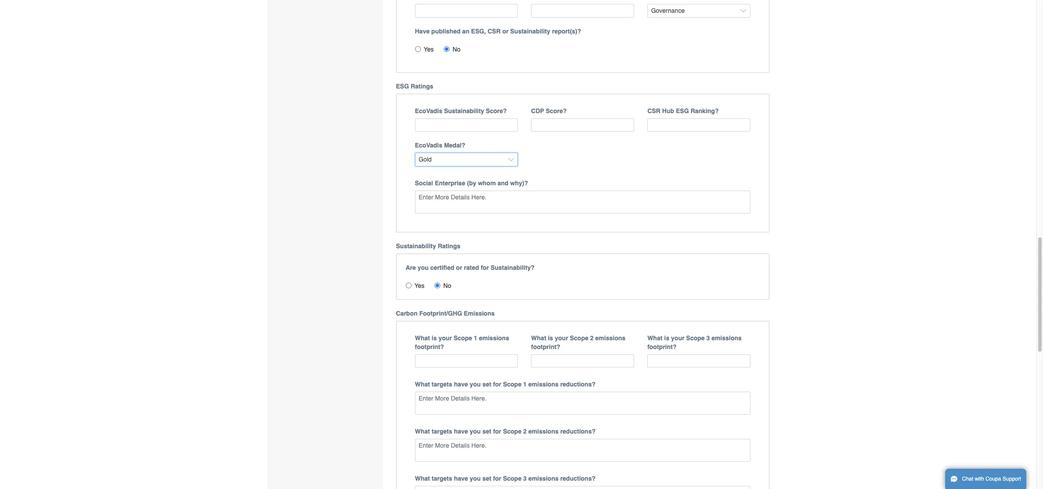 Task type: vqa. For each thing, say whether or not it's contained in the screenshot.
19th Online from the bottom of the page
no



Task type: locate. For each thing, give the bounding box(es) containing it.
scope inside the what is your scope 1 emissions footprint?
[[454, 335, 472, 342]]

2 vertical spatial set
[[483, 476, 492, 483]]

2 set from the top
[[483, 429, 492, 436]]

is inside the what is your scope 1 emissions footprint?
[[432, 335, 437, 342]]

sustainability up the ecovadis sustainability score? text box
[[444, 107, 484, 115]]

0 vertical spatial 1
[[474, 335, 478, 342]]

footprint? inside the what is your scope 1 emissions footprint?
[[415, 344, 444, 351]]

1 vertical spatial set
[[483, 429, 492, 436]]

2 horizontal spatial is
[[665, 335, 670, 342]]

ecovadis for ecovadis sustainability score?
[[415, 107, 443, 115]]

what for what targets have you set for scope 3 emissions reductions?
[[415, 476, 430, 483]]

is inside "what is your scope 2 emissions footprint?"
[[548, 335, 553, 342]]

1 reductions? from the top
[[561, 382, 596, 389]]

0 horizontal spatial 3
[[524, 476, 527, 483]]

1 vertical spatial csr
[[648, 107, 661, 115]]

certified
[[431, 264, 455, 272]]

score?
[[486, 107, 507, 115], [546, 107, 567, 115]]

your down carbon footprint/ghg emissions
[[439, 335, 452, 342]]

2 vertical spatial sustainability
[[396, 243, 436, 250]]

no for an
[[453, 46, 461, 53]]

is for what is your scope 2 emissions footprint?
[[548, 335, 553, 342]]

what targets have you set for scope 2 emissions reductions?
[[415, 429, 596, 436]]

scope inside "what is your scope 2 emissions footprint?"
[[570, 335, 589, 342]]

What is your Scope 1 emissions footprint? text field
[[415, 355, 518, 368]]

1 is from the left
[[432, 335, 437, 342]]

0 vertical spatial or
[[503, 28, 509, 35]]

0 vertical spatial csr
[[488, 28, 501, 35]]

0 horizontal spatial or
[[456, 264, 462, 272]]

footprint?
[[415, 344, 444, 351], [531, 344, 561, 351], [648, 344, 677, 351]]

1 horizontal spatial is
[[548, 335, 553, 342]]

2 is from the left
[[548, 335, 553, 342]]

csr hub esg ranking?
[[648, 107, 719, 115]]

set
[[483, 382, 492, 389], [483, 429, 492, 436], [483, 476, 492, 483]]

1 vertical spatial have
[[454, 429, 468, 436]]

1 horizontal spatial footprint?
[[531, 344, 561, 351]]

cdp score?
[[531, 107, 567, 115]]

footprint? up what is your scope 3 emissions footprint? text box
[[648, 344, 677, 351]]

you
[[418, 264, 429, 272], [470, 382, 481, 389], [470, 429, 481, 436], [470, 476, 481, 483]]

your for 2
[[555, 335, 569, 342]]

0 horizontal spatial is
[[432, 335, 437, 342]]

your
[[439, 335, 452, 342], [555, 335, 569, 342], [671, 335, 685, 342]]

3 your from the left
[[671, 335, 685, 342]]

2 vertical spatial reductions?
[[561, 476, 596, 483]]

what for what targets have you set for scope 1 emissions reductions?
[[415, 382, 430, 389]]

0 vertical spatial ratings
[[411, 83, 434, 90]]

your up what is your scope 2 emissions footprint? text box
[[555, 335, 569, 342]]

What is your Scope 3 emissions footprint? text field
[[648, 355, 751, 368]]

an
[[462, 28, 470, 35]]

emissions inside the what is your scope 1 emissions footprint?
[[479, 335, 509, 342]]

1 ecovadis from the top
[[415, 107, 443, 115]]

Social Enterprise (by whom and why)? text field
[[415, 191, 751, 214]]

your inside the what is your scope 3 emissions footprint?
[[671, 335, 685, 342]]

CSR Hub ESG Ranking? text field
[[648, 118, 751, 132]]

have
[[454, 382, 468, 389], [454, 429, 468, 436], [454, 476, 468, 483]]

1 vertical spatial ratings
[[438, 243, 461, 250]]

3 reductions? from the top
[[561, 476, 596, 483]]

score? up the ecovadis sustainability score? text box
[[486, 107, 507, 115]]

for for 1
[[493, 382, 502, 389]]

hub
[[663, 107, 675, 115]]

yes for published
[[424, 46, 434, 53]]

have
[[415, 28, 430, 35]]

2 have from the top
[[454, 429, 468, 436]]

for
[[481, 264, 489, 272], [493, 382, 502, 389], [493, 429, 502, 436], [493, 476, 502, 483]]

1 score? from the left
[[486, 107, 507, 115]]

3
[[707, 335, 710, 342], [524, 476, 527, 483]]

ecovadis left medal?
[[415, 142, 443, 149]]

scope
[[454, 335, 472, 342], [570, 335, 589, 342], [687, 335, 705, 342], [503, 382, 522, 389], [503, 429, 522, 436], [503, 476, 522, 483]]

0 horizontal spatial esg
[[396, 83, 409, 90]]

1 horizontal spatial ratings
[[438, 243, 461, 250]]

no down published
[[453, 46, 461, 53]]

What targets have you set for Scope 2 emissions reductions? text field
[[415, 440, 751, 463]]

1 horizontal spatial or
[[503, 28, 509, 35]]

What targets have you set for Scope 1 emissions reductions? text field
[[415, 393, 751, 415]]

reductions? up what targets have you set for scope 3 emissions reductions? text box
[[561, 476, 596, 483]]

yes down "are"
[[415, 283, 425, 290]]

esg
[[396, 83, 409, 90], [676, 107, 689, 115]]

2 vertical spatial have
[[454, 476, 468, 483]]

csr
[[488, 28, 501, 35], [648, 107, 661, 115]]

what for what is your scope 3 emissions footprint?
[[648, 335, 663, 342]]

your inside the what is your scope 1 emissions footprint?
[[439, 335, 452, 342]]

are
[[406, 264, 416, 272]]

reductions? for what targets have you set for scope 1 emissions reductions?
[[561, 382, 596, 389]]

0 horizontal spatial score?
[[486, 107, 507, 115]]

0 vertical spatial ecovadis
[[415, 107, 443, 115]]

emissions
[[479, 335, 509, 342], [596, 335, 626, 342], [712, 335, 742, 342], [529, 382, 559, 389], [529, 429, 559, 436], [529, 476, 559, 483]]

reductions? up what targets have you set for scope 2 emissions reductions? text field
[[561, 429, 596, 436]]

1 set from the top
[[483, 382, 492, 389]]

1 your from the left
[[439, 335, 452, 342]]

3 targets from the top
[[432, 476, 453, 483]]

sustainability left report(s)?
[[510, 28, 551, 35]]

1 horizontal spatial score?
[[546, 107, 567, 115]]

emissions up what is your scope 3 emissions footprint? text box
[[712, 335, 742, 342]]

reductions? up 'what targets have you set for scope 1 emissions reductions?' text box
[[561, 382, 596, 389]]

social enterprise (by whom and why)?
[[415, 180, 528, 187]]

csr right esg,
[[488, 28, 501, 35]]

what
[[415, 335, 430, 342], [531, 335, 547, 342], [648, 335, 663, 342], [415, 382, 430, 389], [415, 429, 430, 436], [415, 476, 430, 483]]

3 is from the left
[[665, 335, 670, 342]]

2 horizontal spatial sustainability
[[510, 28, 551, 35]]

0 vertical spatial targets
[[432, 382, 453, 389]]

what is your scope 3 emissions footprint?
[[648, 335, 742, 351]]

score? right cdp
[[546, 107, 567, 115]]

0 vertical spatial sustainability
[[510, 28, 551, 35]]

carbon footprint/ghg emissions
[[396, 310, 495, 317]]

reductions? for what targets have you set for scope 3 emissions reductions?
[[561, 476, 596, 483]]

1 vertical spatial sustainability
[[444, 107, 484, 115]]

targets for what targets have you set for scope 3 emissions reductions?
[[432, 476, 453, 483]]

1 horizontal spatial 2
[[590, 335, 594, 342]]

targets for what targets have you set for scope 2 emissions reductions?
[[432, 429, 453, 436]]

1 footprint? from the left
[[415, 344, 444, 351]]

1 horizontal spatial sustainability
[[444, 107, 484, 115]]

1 vertical spatial targets
[[432, 429, 453, 436]]

sustainability up "are"
[[396, 243, 436, 250]]

What is your Scope 2 emissions footprint? text field
[[531, 355, 635, 368]]

targets for what targets have you set for scope 1 emissions reductions?
[[432, 382, 453, 389]]

ecovadis down esg ratings
[[415, 107, 443, 115]]

emissions up what is your scope 2 emissions footprint? text box
[[596, 335, 626, 342]]

esg ratings
[[396, 83, 434, 90]]

coupa
[[986, 477, 1002, 483]]

is inside the what is your scope 3 emissions footprint?
[[665, 335, 670, 342]]

your up what is your scope 3 emissions footprint? text box
[[671, 335, 685, 342]]

reductions?
[[561, 382, 596, 389], [561, 429, 596, 436], [561, 476, 596, 483]]

None radio
[[406, 283, 412, 289]]

0 vertical spatial reductions?
[[561, 382, 596, 389]]

targets
[[432, 382, 453, 389], [432, 429, 453, 436], [432, 476, 453, 483]]

report(s)?
[[552, 28, 581, 35]]

0 vertical spatial no
[[453, 46, 461, 53]]

2 horizontal spatial footprint?
[[648, 344, 677, 351]]

CDP Score? text field
[[531, 118, 635, 132]]

1 have from the top
[[454, 382, 468, 389]]

3 set from the top
[[483, 476, 492, 483]]

0 horizontal spatial csr
[[488, 28, 501, 35]]

2 vertical spatial targets
[[432, 476, 453, 483]]

1 targets from the top
[[432, 382, 453, 389]]

footprint? down 'footprint/ghg'
[[415, 344, 444, 351]]

2 ecovadis from the top
[[415, 142, 443, 149]]

1 inside the what is your scope 1 emissions footprint?
[[474, 335, 478, 342]]

1 vertical spatial yes
[[415, 283, 425, 290]]

1 vertical spatial or
[[456, 264, 462, 272]]

emissions up what targets have you set for scope 2 emissions reductions? text field
[[529, 429, 559, 436]]

csr left hub
[[648, 107, 661, 115]]

emissions up 'what targets have you set for scope 1 emissions reductions?' text box
[[529, 382, 559, 389]]

2 your from the left
[[555, 335, 569, 342]]

is down 'footprint/ghg'
[[432, 335, 437, 342]]

0 horizontal spatial your
[[439, 335, 452, 342]]

1 vertical spatial no
[[444, 283, 452, 290]]

0 horizontal spatial 1
[[474, 335, 478, 342]]

sustainability
[[510, 28, 551, 35], [444, 107, 484, 115], [396, 243, 436, 250]]

or right esg,
[[503, 28, 509, 35]]

2 reductions? from the top
[[561, 429, 596, 436]]

esg,
[[471, 28, 486, 35]]

yes down "have"
[[424, 46, 434, 53]]

sustainability?
[[491, 264, 535, 272]]

ratings for sustainability ratings
[[438, 243, 461, 250]]

1 horizontal spatial your
[[555, 335, 569, 342]]

0 horizontal spatial ratings
[[411, 83, 434, 90]]

0 horizontal spatial sustainability
[[396, 243, 436, 250]]

what for what is your scope 2 emissions footprint?
[[531, 335, 547, 342]]

1 vertical spatial ecovadis
[[415, 142, 443, 149]]

have for what targets have you set for scope 1 emissions reductions?
[[454, 382, 468, 389]]

0 vertical spatial have
[[454, 382, 468, 389]]

ratings
[[411, 83, 434, 90], [438, 243, 461, 250]]

1 horizontal spatial 1
[[524, 382, 527, 389]]

1 horizontal spatial no
[[453, 46, 461, 53]]

scope inside the what is your scope 3 emissions footprint?
[[687, 335, 705, 342]]

1 vertical spatial reductions?
[[561, 429, 596, 436]]

footprint? inside "what is your scope 2 emissions footprint?"
[[531, 344, 561, 351]]

what is your scope 1 emissions footprint?
[[415, 335, 509, 351]]

is up what is your scope 2 emissions footprint? text box
[[548, 335, 553, 342]]

0 vertical spatial 2
[[590, 335, 594, 342]]

0 horizontal spatial footprint?
[[415, 344, 444, 351]]

1 vertical spatial esg
[[676, 107, 689, 115]]

0 vertical spatial esg
[[396, 83, 409, 90]]

your inside "what is your scope 2 emissions footprint?"
[[555, 335, 569, 342]]

2
[[590, 335, 594, 342], [524, 429, 527, 436]]

EcoVadis Sustainability Score? text field
[[415, 118, 518, 132]]

or
[[503, 28, 509, 35], [456, 264, 462, 272]]

ESG Score text field
[[415, 4, 518, 18]]

1 vertical spatial 1
[[524, 382, 527, 389]]

1 horizontal spatial esg
[[676, 107, 689, 115]]

emissions down emissions
[[479, 335, 509, 342]]

emissions inside the what is your scope 3 emissions footprint?
[[712, 335, 742, 342]]

what inside the what is your scope 1 emissions footprint?
[[415, 335, 430, 342]]

chat
[[963, 477, 974, 483]]

for for 3
[[493, 476, 502, 483]]

2 footprint? from the left
[[531, 344, 561, 351]]

0 vertical spatial set
[[483, 382, 492, 389]]

what inside the what is your scope 3 emissions footprint?
[[648, 335, 663, 342]]

is up what is your scope 3 emissions footprint? text box
[[665, 335, 670, 342]]

yes
[[424, 46, 434, 53], [415, 283, 425, 290]]

is
[[432, 335, 437, 342], [548, 335, 553, 342], [665, 335, 670, 342]]

3 have from the top
[[454, 476, 468, 483]]

emissions
[[464, 310, 495, 317]]

1 vertical spatial 3
[[524, 476, 527, 483]]

footprint? for what is your scope 2 emissions footprint?
[[531, 344, 561, 351]]

3 footprint? from the left
[[648, 344, 677, 351]]

footprint? inside the what is your scope 3 emissions footprint?
[[648, 344, 677, 351]]

0 vertical spatial yes
[[424, 46, 434, 53]]

enterprise
[[435, 180, 466, 187]]

2 horizontal spatial your
[[671, 335, 685, 342]]

2 targets from the top
[[432, 429, 453, 436]]

1 horizontal spatial 3
[[707, 335, 710, 342]]

1 horizontal spatial csr
[[648, 107, 661, 115]]

0 vertical spatial 3
[[707, 335, 710, 342]]

Certifying Organization text field
[[531, 4, 635, 18]]

1
[[474, 335, 478, 342], [524, 382, 527, 389]]

no down certified
[[444, 283, 452, 290]]

footprint? up what is your scope 2 emissions footprint? text box
[[531, 344, 561, 351]]

or left rated
[[456, 264, 462, 272]]

1 vertical spatial 2
[[524, 429, 527, 436]]

no
[[453, 46, 461, 53], [444, 283, 452, 290]]

0 horizontal spatial no
[[444, 283, 452, 290]]

None radio
[[415, 46, 421, 52], [444, 46, 450, 52], [435, 283, 441, 289], [415, 46, 421, 52], [444, 46, 450, 52], [435, 283, 441, 289]]

rated
[[464, 264, 479, 272]]

what inside "what is your scope 2 emissions footprint?"
[[531, 335, 547, 342]]

ecovadis
[[415, 107, 443, 115], [415, 142, 443, 149]]

footprint/ghg
[[419, 310, 462, 317]]

yes for you
[[415, 283, 425, 290]]



Task type: describe. For each thing, give the bounding box(es) containing it.
support
[[1003, 477, 1022, 483]]

what targets have you set for scope 1 emissions reductions?
[[415, 382, 596, 389]]

for for 2
[[493, 429, 502, 436]]

have for what targets have you set for scope 2 emissions reductions?
[[454, 429, 468, 436]]

sustainability ratings
[[396, 243, 461, 250]]

you for what targets have you set for scope 1 emissions reductions?
[[470, 382, 481, 389]]

footprint? for what is your scope 3 emissions footprint?
[[648, 344, 677, 351]]

emissions inside "what is your scope 2 emissions footprint?"
[[596, 335, 626, 342]]

published
[[432, 28, 461, 35]]

is for what is your scope 1 emissions footprint?
[[432, 335, 437, 342]]

what for what is your scope 1 emissions footprint?
[[415, 335, 430, 342]]

ecovadis medal?
[[415, 142, 466, 149]]

chat with coupa support
[[963, 477, 1022, 483]]

cdp
[[531, 107, 544, 115]]

you for what targets have you set for scope 3 emissions reductions?
[[470, 476, 481, 483]]

ecovadis sustainability score?
[[415, 107, 507, 115]]

no for certified
[[444, 283, 452, 290]]

ranking?
[[691, 107, 719, 115]]

set for 3
[[483, 476, 492, 483]]

(by
[[467, 180, 477, 187]]

what is your scope 2 emissions footprint?
[[531, 335, 626, 351]]

3 inside the what is your scope 3 emissions footprint?
[[707, 335, 710, 342]]

your for 3
[[671, 335, 685, 342]]

0 horizontal spatial 2
[[524, 429, 527, 436]]

set for 1
[[483, 382, 492, 389]]

ecovadis for ecovadis medal?
[[415, 142, 443, 149]]

What targets have you set for Scope 3 emissions reductions? text field
[[415, 487, 751, 490]]

are you certified or rated for sustainability?
[[406, 264, 535, 272]]

what targets have you set for scope 3 emissions reductions?
[[415, 476, 596, 483]]

set for 2
[[483, 429, 492, 436]]

what for what targets have you set for scope 2 emissions reductions?
[[415, 429, 430, 436]]

whom
[[478, 180, 496, 187]]

ratings for esg ratings
[[411, 83, 434, 90]]

carbon
[[396, 310, 418, 317]]

have for what targets have you set for scope 3 emissions reductions?
[[454, 476, 468, 483]]

2 inside "what is your scope 2 emissions footprint?"
[[590, 335, 594, 342]]

you for what targets have you set for scope 2 emissions reductions?
[[470, 429, 481, 436]]

medal?
[[444, 142, 466, 149]]

is for what is your scope 3 emissions footprint?
[[665, 335, 670, 342]]

and
[[498, 180, 509, 187]]

chat with coupa support button
[[946, 470, 1027, 490]]

emissions up what targets have you set for scope 3 emissions reductions? text box
[[529, 476, 559, 483]]

reductions? for what targets have you set for scope 2 emissions reductions?
[[561, 429, 596, 436]]

social
[[415, 180, 433, 187]]

your for 1
[[439, 335, 452, 342]]

2 score? from the left
[[546, 107, 567, 115]]

footprint? for what is your scope 1 emissions footprint?
[[415, 344, 444, 351]]

why)?
[[510, 180, 528, 187]]

have published an esg, csr or sustainability report(s)?
[[415, 28, 581, 35]]

with
[[975, 477, 985, 483]]



